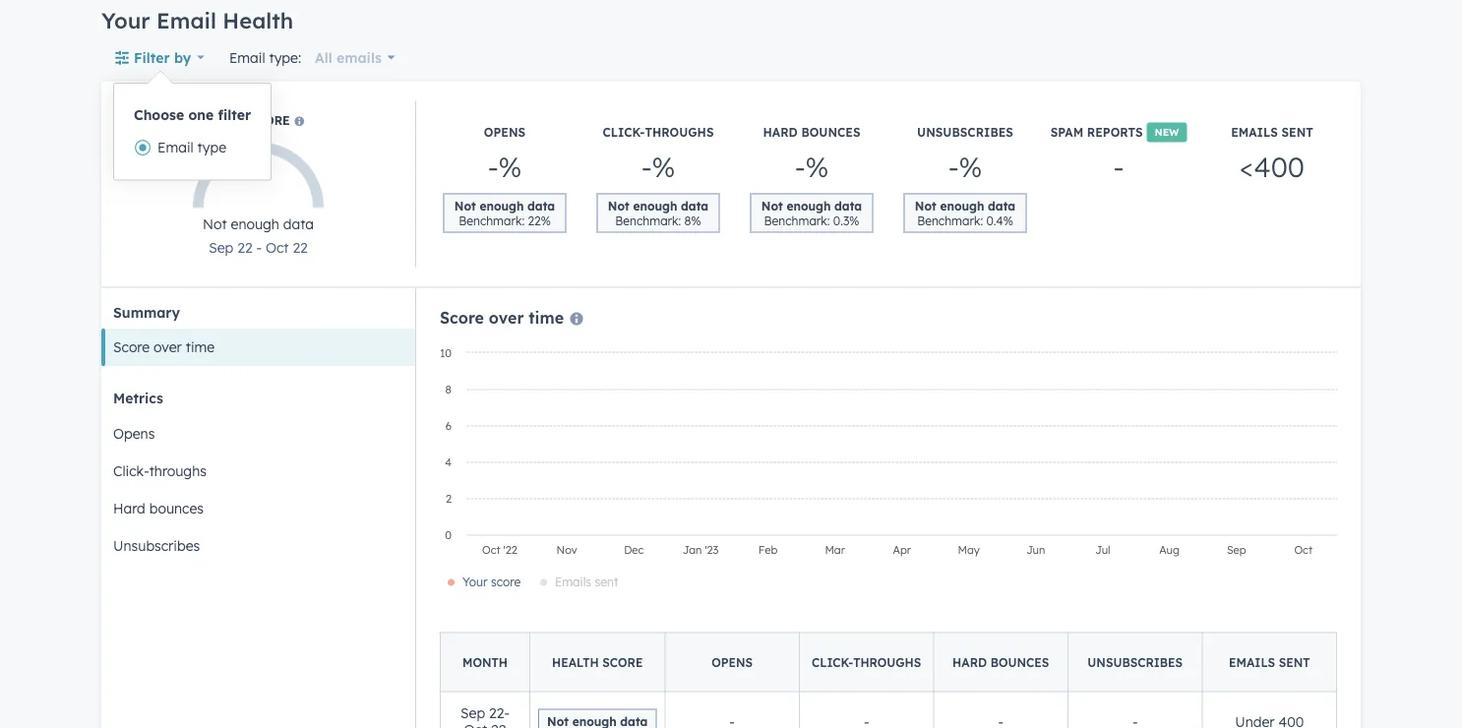 Task type: describe. For each thing, give the bounding box(es) containing it.
enough for opens -%
[[480, 198, 524, 213]]

% inside unsubscribes -%
[[959, 150, 983, 184]]

filter
[[134, 49, 170, 66]]

benchmark: for hard bounces -%
[[764, 213, 830, 228]]

unsubscribes button
[[101, 527, 415, 564]]

- inside opens -%
[[488, 150, 499, 184]]

2 horizontal spatial 22
[[489, 704, 504, 721]]

hard inside button
[[113, 499, 145, 517]]

0 vertical spatial score
[[440, 308, 484, 327]]

benchmark: for opens -%
[[459, 213, 525, 228]]

sep inside not enough data sep 22 - oct 22
[[209, 239, 234, 256]]

click-throughs inside button
[[113, 462, 207, 479]]

0 horizontal spatial 22
[[237, 239, 253, 256]]

new
[[1155, 126, 1179, 138]]

0 vertical spatial your score
[[211, 113, 294, 128]]

filter by button
[[101, 38, 217, 77]]

hard bounces inside button
[[113, 499, 204, 517]]

score over time inside button
[[113, 339, 215, 356]]

1 vertical spatial emails
[[555, 574, 592, 589]]

enough for hard bounces -%
[[787, 198, 831, 213]]

jun
[[1027, 543, 1045, 557]]

your email health
[[101, 7, 293, 34]]

month
[[463, 655, 508, 670]]

hard inside hard bounces -%
[[763, 125, 798, 140]]

aug
[[1160, 543, 1180, 557]]

1 vertical spatial click-throughs
[[812, 655, 922, 670]]

1 horizontal spatial score over time
[[440, 308, 564, 327]]

2 vertical spatial unsubscribes
[[1088, 655, 1183, 670]]

'23
[[705, 543, 719, 557]]

- inside hard bounces -%
[[795, 150, 806, 184]]

click-throughs button
[[101, 452, 415, 490]]

choose one filter
[[134, 106, 251, 124]]

2 vertical spatial emails
[[1229, 655, 1276, 670]]

1 vertical spatial sent
[[595, 574, 618, 589]]

2 horizontal spatial your
[[463, 574, 488, 589]]

score inside button
[[113, 339, 150, 356]]

throughs inside click-throughs -%
[[645, 125, 714, 140]]

2 vertical spatial bounces
[[991, 655, 1049, 670]]

opens -%
[[484, 125, 526, 184]]

not enough data benchmark: 0.3%
[[762, 198, 862, 228]]

all emails
[[315, 49, 382, 66]]

one
[[188, 106, 214, 124]]

emails sent < 400
[[1231, 125, 1314, 184]]

over inside button
[[154, 339, 182, 356]]

data for hard bounces -%
[[835, 198, 862, 213]]

sep for sep 22 -
[[461, 704, 485, 721]]

not enough data sep 22 - oct 22
[[203, 215, 314, 256]]

opens button
[[101, 415, 415, 452]]

email for email type:
[[229, 49, 265, 66]]

2 horizontal spatial click-
[[812, 655, 853, 670]]

1 horizontal spatial emails sent
[[1229, 655, 1310, 670]]

bounces inside button
[[149, 499, 204, 517]]

may
[[958, 543, 980, 557]]

toggle series visibility region
[[448, 574, 618, 589]]

dec
[[624, 543, 644, 557]]

filter
[[218, 106, 251, 124]]

data for unsubscribes -%
[[988, 198, 1016, 213]]

all emails button
[[309, 38, 396, 77]]

enough inside not enough data sep 22 - oct 22
[[231, 215, 279, 232]]

2 vertical spatial hard
[[953, 655, 987, 670]]

1 horizontal spatial health
[[552, 655, 599, 670]]

2 horizontal spatial score
[[603, 655, 643, 670]]

2 vertical spatial opens
[[712, 655, 753, 670]]

% inside hard bounces -%
[[806, 150, 829, 184]]

enough for unsubscribes -%
[[940, 198, 985, 213]]

reports
[[1087, 125, 1143, 140]]

0 vertical spatial emails sent
[[555, 574, 618, 589]]

by
[[174, 49, 191, 66]]

bounces inside hard bounces -%
[[801, 125, 861, 140]]

score over time button
[[101, 329, 415, 366]]

0 horizontal spatial your
[[101, 7, 150, 34]]

% inside opens -%
[[499, 150, 522, 184]]

1 vertical spatial hard bounces
[[953, 655, 1049, 670]]

enough for click-throughs -%
[[633, 198, 678, 213]]

0 horizontal spatial health
[[223, 7, 293, 34]]

1 vertical spatial score
[[491, 574, 521, 589]]

'22
[[504, 543, 518, 557]]

benchmark: for unsubscribes -%
[[917, 213, 983, 228]]

0 vertical spatial score
[[249, 113, 290, 128]]

0 vertical spatial opens
[[484, 125, 526, 140]]

not enough data benchmark: 8%
[[608, 198, 709, 228]]



Task type: locate. For each thing, give the bounding box(es) containing it.
0 vertical spatial sep
[[209, 239, 234, 256]]

not for opens -%
[[455, 198, 476, 213]]

throughs inside button
[[149, 462, 207, 479]]

type
[[197, 139, 226, 156]]

0 horizontal spatial score over time
[[113, 339, 215, 356]]

hard bounces
[[113, 499, 204, 517], [953, 655, 1049, 670]]

unsubscribes
[[917, 125, 1014, 140], [113, 537, 200, 554], [1088, 655, 1183, 670]]

oct inside not enough data sep 22 - oct 22
[[266, 239, 289, 256]]

benchmark: left '8%'
[[615, 213, 681, 228]]

hard
[[763, 125, 798, 140], [113, 499, 145, 517], [953, 655, 987, 670]]

jan
[[683, 543, 702, 557]]

score over time
[[440, 308, 564, 327], [113, 339, 215, 356]]

enough inside not enough data benchmark: 22%
[[480, 198, 524, 213]]

2 horizontal spatial unsubscribes
[[1088, 655, 1183, 670]]

not inside not enough data benchmark: 0.3%
[[762, 198, 783, 213]]

your up filter
[[101, 7, 150, 34]]

0 vertical spatial hard bounces
[[113, 499, 204, 517]]

email for email type
[[158, 139, 194, 156]]

your score up type
[[211, 113, 294, 128]]

0 vertical spatial click-throughs
[[113, 462, 207, 479]]

0 horizontal spatial hard bounces
[[113, 499, 204, 517]]

1 horizontal spatial opens
[[484, 125, 526, 140]]

sent inside emails sent < 400
[[1282, 125, 1314, 140]]

0 vertical spatial over
[[489, 308, 524, 327]]

not down unsubscribes -%
[[915, 198, 937, 213]]

sep 22 -
[[461, 704, 510, 721]]

spam reports
[[1051, 125, 1143, 140]]

1 horizontal spatial score
[[491, 574, 521, 589]]

0 horizontal spatial score
[[113, 339, 150, 356]]

0 horizontal spatial unsubscribes
[[113, 537, 200, 554]]

1 horizontal spatial oct
[[482, 543, 500, 557]]

1 vertical spatial score
[[113, 339, 150, 356]]

0 horizontal spatial throughs
[[149, 462, 207, 479]]

your
[[101, 7, 150, 34], [211, 113, 246, 128], [463, 574, 488, 589]]

1 horizontal spatial bounces
[[801, 125, 861, 140]]

1 vertical spatial your
[[211, 113, 246, 128]]

1 vertical spatial opens
[[113, 425, 155, 442]]

sent
[[1282, 125, 1314, 140], [595, 574, 618, 589], [1279, 655, 1310, 670]]

0 horizontal spatial opens
[[113, 425, 155, 442]]

not for click-throughs -%
[[608, 198, 630, 213]]

opens
[[484, 125, 526, 140], [113, 425, 155, 442], [712, 655, 753, 670]]

4 % from the left
[[959, 150, 983, 184]]

nov
[[557, 543, 577, 557]]

not inside not enough data benchmark: 22%
[[455, 198, 476, 213]]

time inside button
[[186, 339, 215, 356]]

email left type
[[158, 139, 194, 156]]

2 vertical spatial email
[[158, 139, 194, 156]]

opens inside opens button
[[113, 425, 155, 442]]

benchmark: inside the not enough data benchmark: 8%
[[615, 213, 681, 228]]

choose
[[134, 106, 184, 124]]

not for unsubscribes -%
[[915, 198, 937, 213]]

0 vertical spatial sent
[[1282, 125, 1314, 140]]

%
[[499, 150, 522, 184], [652, 150, 675, 184], [806, 150, 829, 184], [959, 150, 983, 184]]

0 vertical spatial emails
[[1231, 125, 1278, 140]]

1 horizontal spatial sep
[[461, 704, 485, 721]]

hard bounces button
[[101, 490, 415, 527]]

filter by
[[134, 49, 191, 66]]

0 horizontal spatial emails sent
[[555, 574, 618, 589]]

2 vertical spatial throughs
[[853, 655, 922, 670]]

1 vertical spatial time
[[186, 339, 215, 356]]

1 horizontal spatial score
[[440, 308, 484, 327]]

0 vertical spatial hard
[[763, 125, 798, 140]]

1 benchmark: from the left
[[459, 213, 525, 228]]

benchmark: inside not enough data benchmark: 22%
[[459, 213, 525, 228]]

1 vertical spatial score over time
[[113, 339, 215, 356]]

benchmark: left 0.3%
[[764, 213, 830, 228]]

0 horizontal spatial score
[[249, 113, 290, 128]]

2 benchmark: from the left
[[615, 213, 681, 228]]

0 horizontal spatial sep
[[209, 239, 234, 256]]

click-
[[603, 125, 645, 140], [113, 462, 149, 479], [812, 655, 853, 670]]

not
[[455, 198, 476, 213], [608, 198, 630, 213], [762, 198, 783, 213], [915, 198, 937, 213], [203, 215, 227, 232]]

score
[[440, 308, 484, 327], [113, 339, 150, 356]]

data inside not enough data benchmark: 0.3%
[[835, 198, 862, 213]]

1 horizontal spatial unsubscribes
[[917, 125, 1014, 140]]

1 % from the left
[[499, 150, 522, 184]]

emails
[[337, 49, 382, 66]]

email
[[157, 7, 216, 34], [229, 49, 265, 66], [158, 139, 194, 156]]

unsubscribes inside unsubscribes button
[[113, 537, 200, 554]]

0 vertical spatial throughs
[[645, 125, 714, 140]]

400
[[1254, 150, 1305, 184]]

not inside not enough data benchmark: 0.4%
[[915, 198, 937, 213]]

1 horizontal spatial click-
[[603, 125, 645, 140]]

bounces
[[801, 125, 861, 140], [149, 499, 204, 517], [991, 655, 1049, 670]]

1 vertical spatial email
[[229, 49, 265, 66]]

oct
[[266, 239, 289, 256], [482, 543, 500, 557], [1295, 543, 1313, 557]]

1 vertical spatial over
[[154, 339, 182, 356]]

% up not enough data benchmark: 0.4%
[[959, 150, 983, 184]]

hard bounces -%
[[763, 125, 861, 184]]

1 horizontal spatial hard bounces
[[953, 655, 1049, 670]]

not down hard bounces -%
[[762, 198, 783, 213]]

enough inside the not enough data benchmark: 8%
[[633, 198, 678, 213]]

jan '23
[[683, 543, 719, 557]]

3 % from the left
[[806, 150, 829, 184]]

2 vertical spatial sep
[[461, 704, 485, 721]]

3 benchmark: from the left
[[764, 213, 830, 228]]

data inside not enough data sep 22 - oct 22
[[283, 215, 314, 232]]

benchmark: left 22%
[[459, 213, 525, 228]]

data for click-throughs -%
[[681, 198, 709, 213]]

0 vertical spatial time
[[529, 308, 564, 327]]

- inside not enough data sep 22 - oct 22
[[256, 239, 262, 256]]

1 vertical spatial unsubscribes
[[113, 537, 200, 554]]

2 vertical spatial sent
[[1279, 655, 1310, 670]]

click- inside click-throughs -%
[[603, 125, 645, 140]]

0 horizontal spatial click-throughs
[[113, 462, 207, 479]]

1 horizontal spatial your
[[211, 113, 246, 128]]

emails inside emails sent < 400
[[1231, 125, 1278, 140]]

1 vertical spatial click-
[[113, 462, 149, 479]]

data inside the not enough data benchmark: 8%
[[681, 198, 709, 213]]

oct for oct '22
[[482, 543, 500, 557]]

not down type
[[203, 215, 227, 232]]

enough inside not enough data benchmark: 0.3%
[[787, 198, 831, 213]]

% up the not enough data benchmark: 8% at the left top of page
[[652, 150, 675, 184]]

all
[[315, 49, 332, 66]]

22%
[[528, 213, 551, 228]]

health right month
[[552, 655, 599, 670]]

0 vertical spatial your
[[101, 7, 150, 34]]

1 horizontal spatial hard
[[763, 125, 798, 140]]

0 vertical spatial score over time
[[440, 308, 564, 327]]

1 vertical spatial your score
[[463, 574, 521, 589]]

1 vertical spatial health
[[552, 655, 599, 670]]

email type:
[[229, 49, 301, 66]]

% up not enough data benchmark: 22%
[[499, 150, 522, 184]]

0 vertical spatial email
[[157, 7, 216, 34]]

emails
[[1231, 125, 1278, 140], [555, 574, 592, 589], [1229, 655, 1276, 670]]

not enough data benchmark: 0.4%
[[915, 198, 1016, 228]]

1 vertical spatial emails sent
[[1229, 655, 1310, 670]]

0 horizontal spatial time
[[186, 339, 215, 356]]

0 horizontal spatial your score
[[211, 113, 294, 128]]

emails sent
[[555, 574, 618, 589], [1229, 655, 1310, 670]]

benchmark: inside not enough data benchmark: 0.4%
[[917, 213, 983, 228]]

feb
[[759, 543, 778, 557]]

0 horizontal spatial bounces
[[149, 499, 204, 517]]

metrics
[[113, 390, 163, 407]]

0 vertical spatial unsubscribes
[[917, 125, 1014, 140]]

email up by
[[157, 7, 216, 34]]

- inside unsubscribes -%
[[948, 150, 959, 184]]

over
[[489, 308, 524, 327], [154, 339, 182, 356]]

not for hard bounces -%
[[762, 198, 783, 213]]

1 vertical spatial throughs
[[149, 462, 207, 479]]

mar
[[825, 543, 845, 557]]

your score
[[211, 113, 294, 128], [463, 574, 521, 589]]

type:
[[269, 49, 301, 66]]

oct for oct
[[1295, 543, 1313, 557]]

click-throughs
[[113, 462, 207, 479], [812, 655, 922, 670]]

0 horizontal spatial click-
[[113, 462, 149, 479]]

2 horizontal spatial opens
[[712, 655, 753, 670]]

sep
[[209, 239, 234, 256], [1227, 543, 1247, 557], [461, 704, 485, 721]]

1 horizontal spatial your score
[[463, 574, 521, 589]]

0 horizontal spatial over
[[154, 339, 182, 356]]

benchmark: left 0.4%
[[917, 213, 983, 228]]

1 horizontal spatial time
[[529, 308, 564, 327]]

click-throughs -%
[[603, 125, 714, 184]]

data inside not enough data benchmark: 0.4%
[[988, 198, 1016, 213]]

not left 22%
[[455, 198, 476, 213]]

health up email type:
[[223, 7, 293, 34]]

4 benchmark: from the left
[[917, 213, 983, 228]]

- inside click-throughs -%
[[641, 150, 652, 184]]

benchmark:
[[459, 213, 525, 228], [615, 213, 681, 228], [764, 213, 830, 228], [917, 213, 983, 228]]

benchmark: inside not enough data benchmark: 0.3%
[[764, 213, 830, 228]]

benchmark: for click-throughs -%
[[615, 213, 681, 228]]

apr
[[893, 543, 911, 557]]

2 % from the left
[[652, 150, 675, 184]]

click- inside click-throughs button
[[113, 462, 149, 479]]

8%
[[685, 213, 701, 228]]

data for opens -%
[[528, 198, 555, 213]]

1 vertical spatial bounces
[[149, 499, 204, 517]]

0.3%
[[833, 213, 860, 228]]

1 horizontal spatial 22
[[293, 239, 308, 256]]

your down oct '22
[[463, 574, 488, 589]]

not enough data benchmark: 22%
[[455, 198, 555, 228]]

score
[[249, 113, 290, 128], [491, 574, 521, 589], [603, 655, 643, 670]]

not inside not enough data sep 22 - oct 22
[[203, 215, 227, 232]]

22
[[237, 239, 253, 256], [293, 239, 308, 256], [489, 704, 504, 721]]

not down click-throughs -%
[[608, 198, 630, 213]]

2 vertical spatial score
[[603, 655, 643, 670]]

2 horizontal spatial hard
[[953, 655, 987, 670]]

time
[[529, 308, 564, 327], [186, 339, 215, 356]]

data inside not enough data benchmark: 22%
[[528, 198, 555, 213]]

email left type:
[[229, 49, 265, 66]]

1 horizontal spatial over
[[489, 308, 524, 327]]

your up type
[[211, 113, 246, 128]]

unsubscribes -%
[[917, 125, 1014, 184]]

summary
[[113, 304, 180, 321]]

% inside click-throughs -%
[[652, 150, 675, 184]]

0 vertical spatial click-
[[603, 125, 645, 140]]

jul
[[1096, 543, 1111, 557]]

not inside the not enough data benchmark: 8%
[[608, 198, 630, 213]]

enough inside not enough data benchmark: 0.4%
[[940, 198, 985, 213]]

2 horizontal spatial throughs
[[853, 655, 922, 670]]

oct '22
[[482, 543, 518, 557]]

2 horizontal spatial bounces
[[991, 655, 1049, 670]]

1 vertical spatial sep
[[1227, 543, 1247, 557]]

health
[[223, 7, 293, 34], [552, 655, 599, 670]]

% up not enough data benchmark: 0.3%
[[806, 150, 829, 184]]

0 vertical spatial bounces
[[801, 125, 861, 140]]

2 vertical spatial click-
[[812, 655, 853, 670]]

0 horizontal spatial hard
[[113, 499, 145, 517]]

2 horizontal spatial sep
[[1227, 543, 1247, 557]]

enough
[[480, 198, 524, 213], [633, 198, 678, 213], [787, 198, 831, 213], [940, 198, 985, 213], [231, 215, 279, 232]]

your score down oct '22
[[463, 574, 521, 589]]

-
[[488, 150, 499, 184], [641, 150, 652, 184], [795, 150, 806, 184], [948, 150, 959, 184], [1114, 150, 1124, 184], [256, 239, 262, 256], [504, 704, 510, 721]]

1 horizontal spatial throughs
[[645, 125, 714, 140]]

spam
[[1051, 125, 1084, 140]]

2 horizontal spatial oct
[[1295, 543, 1313, 557]]

health score
[[552, 655, 643, 670]]

interactive chart image
[[430, 343, 1347, 609]]

0 horizontal spatial oct
[[266, 239, 289, 256]]

2 vertical spatial your
[[463, 574, 488, 589]]

sep for sep
[[1227, 543, 1247, 557]]

data
[[528, 198, 555, 213], [681, 198, 709, 213], [835, 198, 862, 213], [988, 198, 1016, 213], [283, 215, 314, 232]]

throughs
[[645, 125, 714, 140], [149, 462, 207, 479], [853, 655, 922, 670]]

0.4%
[[987, 213, 1014, 228]]

email type
[[158, 139, 226, 156]]

1 vertical spatial hard
[[113, 499, 145, 517]]

<
[[1240, 150, 1254, 184]]

1 horizontal spatial click-throughs
[[812, 655, 922, 670]]



Task type: vqa. For each thing, say whether or not it's contained in the screenshot.
the leftmost Oct
yes



